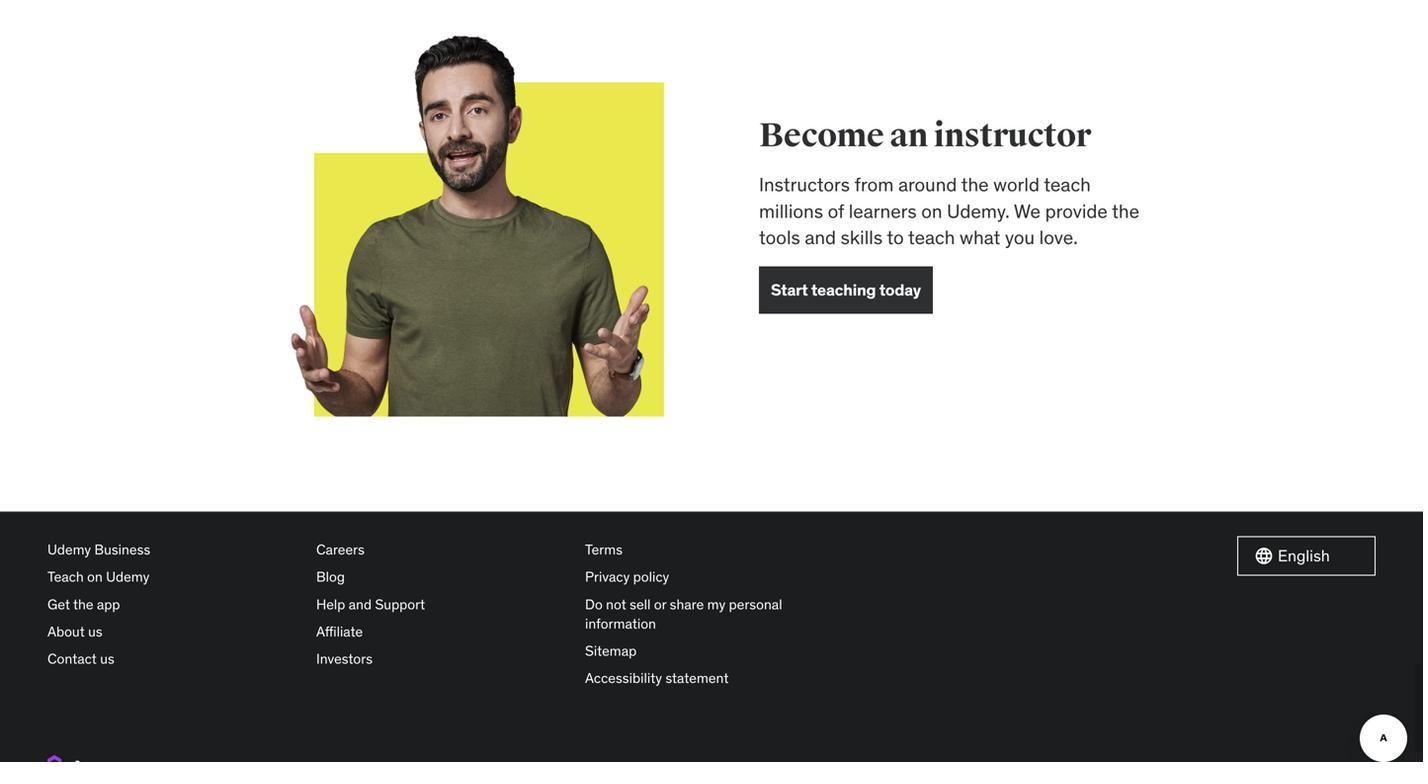 Task type: vqa. For each thing, say whether or not it's contained in the screenshot.
a
no



Task type: locate. For each thing, give the bounding box(es) containing it.
privacy policy link
[[585, 564, 838, 591]]

skills
[[841, 225, 883, 249]]

2 vertical spatial the
[[73, 595, 93, 613]]

statement
[[666, 669, 729, 687]]

get
[[47, 595, 70, 613]]

udemy image
[[47, 755, 137, 762]]

about us link
[[47, 618, 301, 646]]

1 horizontal spatial udemy
[[106, 568, 150, 586]]

terms privacy policy do not sell or share my personal information sitemap accessibility statement
[[585, 541, 782, 687]]

on right teach
[[87, 568, 103, 586]]

on
[[922, 199, 943, 223], [87, 568, 103, 586]]

personal
[[729, 595, 782, 613]]

the right get
[[73, 595, 93, 613]]

teach up the provide
[[1044, 173, 1091, 196]]

0 horizontal spatial the
[[73, 595, 93, 613]]

udemy up teach
[[47, 541, 91, 559]]

accessibility
[[585, 669, 662, 687]]

on down "around"
[[922, 199, 943, 223]]

on inside udemy business teach on udemy get the app about us contact us
[[87, 568, 103, 586]]

my
[[707, 595, 726, 613]]

0 horizontal spatial udemy
[[47, 541, 91, 559]]

1 vertical spatial and
[[349, 595, 372, 613]]

app
[[97, 595, 120, 613]]

teach right to
[[908, 225, 955, 249]]

accessibility statement link
[[585, 665, 838, 692]]

and down 'of' on the top of the page
[[805, 225, 836, 249]]

careers blog help and support affiliate investors
[[316, 541, 425, 668]]

1 horizontal spatial teach
[[1044, 173, 1091, 196]]

help and support link
[[316, 591, 569, 618]]

0 vertical spatial and
[[805, 225, 836, 249]]

tools
[[759, 225, 800, 249]]

millions
[[759, 199, 823, 223]]

0 horizontal spatial teach
[[908, 225, 955, 249]]

and right "help"
[[349, 595, 372, 613]]

0 vertical spatial teach
[[1044, 173, 1091, 196]]

the inside udemy business teach on udemy get the app about us contact us
[[73, 595, 93, 613]]

or
[[654, 595, 667, 613]]

udemy
[[47, 541, 91, 559], [106, 568, 150, 586]]

about
[[47, 623, 85, 640]]

become an instructor
[[759, 115, 1091, 156]]

us right about
[[88, 623, 103, 640]]

0 horizontal spatial on
[[87, 568, 103, 586]]

0 vertical spatial udemy
[[47, 541, 91, 559]]

1 horizontal spatial and
[[805, 225, 836, 249]]

an
[[890, 115, 928, 156]]

contact
[[47, 650, 97, 668]]

and
[[805, 225, 836, 249], [349, 595, 372, 613]]

you
[[1005, 225, 1035, 249]]

0 horizontal spatial and
[[349, 595, 372, 613]]

teach on udemy link
[[47, 564, 301, 591]]

us
[[88, 623, 103, 640], [100, 650, 114, 668]]

us right 'contact' at left
[[100, 650, 114, 668]]

the up udemy.
[[961, 173, 989, 196]]

1 horizontal spatial on
[[922, 199, 943, 223]]

terms link
[[585, 536, 838, 564]]

small image
[[1254, 546, 1274, 566]]

udemy down "business"
[[106, 568, 150, 586]]

start teaching today
[[771, 280, 921, 300]]

teach
[[1044, 173, 1091, 196], [908, 225, 955, 249]]

english
[[1278, 546, 1330, 566]]

the right the provide
[[1112, 199, 1140, 223]]

0 vertical spatial on
[[922, 199, 943, 223]]

0 vertical spatial the
[[961, 173, 989, 196]]

start
[[771, 280, 808, 300]]

1 vertical spatial udemy
[[106, 568, 150, 586]]

1 vertical spatial on
[[87, 568, 103, 586]]

1 vertical spatial the
[[1112, 199, 1140, 223]]

the
[[961, 173, 989, 196], [1112, 199, 1140, 223], [73, 595, 93, 613]]



Task type: describe. For each thing, give the bounding box(es) containing it.
world
[[994, 173, 1040, 196]]

careers link
[[316, 536, 569, 564]]

to
[[887, 225, 904, 249]]

affiliate link
[[316, 618, 569, 646]]

blog link
[[316, 564, 569, 591]]

provide
[[1045, 199, 1108, 223]]

information
[[585, 615, 656, 633]]

do
[[585, 595, 603, 613]]

1 vertical spatial teach
[[908, 225, 955, 249]]

from
[[855, 173, 894, 196]]

investors link
[[316, 646, 569, 673]]

2 horizontal spatial the
[[1112, 199, 1140, 223]]

love.
[[1040, 225, 1078, 249]]

udemy business link
[[47, 536, 301, 564]]

english button
[[1238, 536, 1376, 576]]

on inside "instructors from around the world teach millions of learners on udemy. we provide the tools and skills to teach what you love."
[[922, 199, 943, 223]]

become
[[759, 115, 884, 156]]

contact us link
[[47, 646, 301, 673]]

and inside "instructors from around the world teach millions of learners on udemy. we provide the tools and skills to teach what you love."
[[805, 225, 836, 249]]

get the app link
[[47, 591, 301, 618]]

careers
[[316, 541, 365, 559]]

1 horizontal spatial the
[[961, 173, 989, 196]]

learners
[[849, 199, 917, 223]]

sell
[[630, 595, 651, 613]]

0 vertical spatial us
[[88, 623, 103, 640]]

blog
[[316, 568, 345, 586]]

what
[[960, 225, 1001, 249]]

sitemap link
[[585, 638, 838, 665]]

affiliate
[[316, 623, 363, 640]]

we
[[1014, 199, 1041, 223]]

investors
[[316, 650, 373, 668]]

business
[[94, 541, 150, 559]]

1 vertical spatial us
[[100, 650, 114, 668]]

and inside "careers blog help and support affiliate investors"
[[349, 595, 372, 613]]

instructor
[[934, 115, 1091, 156]]

do not sell or share my personal information button
[[585, 591, 838, 638]]

support
[[375, 595, 425, 613]]

udemy business teach on udemy get the app about us contact us
[[47, 541, 150, 668]]

instructors from around the world teach millions of learners on udemy. we provide the tools and skills to teach what you love.
[[759, 173, 1140, 249]]

around
[[899, 173, 957, 196]]

share
[[670, 595, 704, 613]]

teaching
[[811, 280, 876, 300]]

instructors
[[759, 173, 850, 196]]

privacy
[[585, 568, 630, 586]]

udemy.
[[947, 199, 1010, 223]]

start teaching today link
[[759, 266, 933, 314]]

today
[[880, 280, 921, 300]]

policy
[[633, 568, 669, 586]]

terms
[[585, 541, 623, 559]]

help
[[316, 595, 345, 613]]

teach
[[47, 568, 84, 586]]

not
[[606, 595, 627, 613]]

of
[[828, 199, 844, 223]]

sitemap
[[585, 642, 637, 660]]



